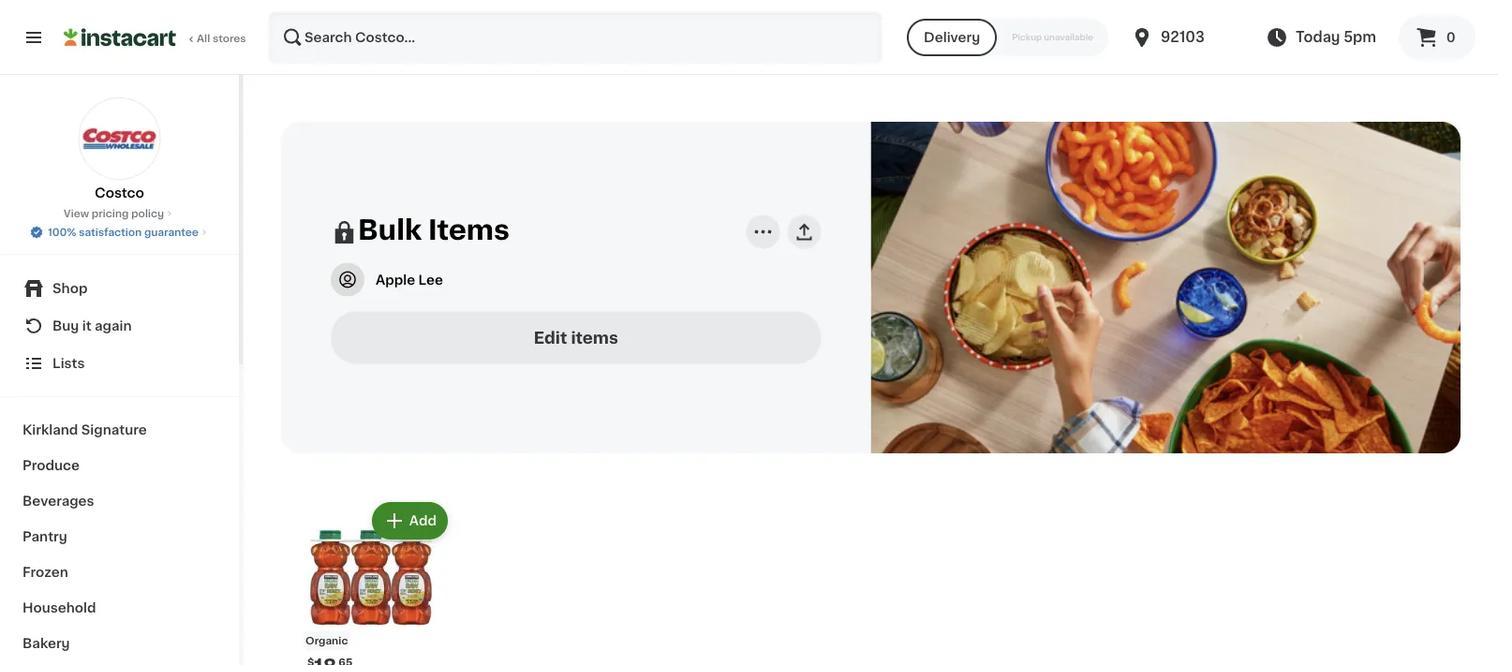 Task type: describe. For each thing, give the bounding box(es) containing it.
all
[[197, 33, 210, 44]]

92103
[[1161, 30, 1205, 44]]

satisfaction
[[79, 227, 142, 238]]

lists link
[[11, 345, 228, 382]]

bakery
[[22, 637, 70, 650]]

kirkland
[[22, 424, 78, 437]]

edit
[[534, 330, 567, 346]]

again
[[95, 320, 132, 333]]

items
[[428, 216, 510, 243]]

pantry
[[22, 530, 67, 543]]

edit items
[[534, 330, 618, 346]]

costco link
[[78, 97, 161, 202]]

today 5pm
[[1296, 30, 1376, 44]]

household link
[[11, 590, 228, 626]]

today 5pm link
[[1266, 26, 1376, 49]]

view pricing policy link
[[64, 206, 175, 221]]

pantry link
[[11, 519, 228, 555]]

service type group
[[907, 19, 1108, 56]]

buy
[[52, 320, 79, 333]]

frozen
[[22, 566, 68, 579]]

buy it again link
[[11, 307, 228, 345]]

apple
[[376, 273, 415, 286]]

beverages link
[[11, 483, 228, 519]]

add button
[[374, 504, 446, 538]]

items
[[571, 330, 618, 346]]

kirkland signature
[[22, 424, 147, 437]]

bulk items
[[358, 216, 510, 243]]

pricing
[[92, 208, 129, 219]]

all stores
[[197, 33, 246, 44]]

costco
[[95, 186, 144, 200]]

view
[[64, 208, 89, 219]]



Task type: vqa. For each thing, say whether or not it's contained in the screenshot.
again
yes



Task type: locate. For each thing, give the bounding box(es) containing it.
shop link
[[11, 270, 228, 307]]

100% satisfaction guarantee button
[[29, 221, 210, 240]]

0 button
[[1399, 15, 1476, 60]]

it
[[82, 320, 91, 333]]

None search field
[[268, 11, 883, 64]]

stores
[[213, 33, 246, 44]]

organic
[[305, 636, 348, 646]]

produce
[[22, 459, 80, 472]]

organic button
[[304, 506, 444, 665]]

bulk
[[358, 216, 422, 243]]

delivery button
[[907, 19, 997, 56]]

bakery link
[[11, 626, 228, 662]]

beverages
[[22, 495, 94, 508]]

lists
[[52, 357, 85, 370]]

guarantee
[[144, 227, 199, 238]]

costco logo image
[[78, 97, 161, 180]]

produce link
[[11, 448, 228, 483]]

92103 button
[[1131, 11, 1243, 64]]

today
[[1296, 30, 1340, 44]]

frozen link
[[11, 555, 228, 590]]

5pm
[[1344, 30, 1376, 44]]

lee
[[418, 273, 443, 286]]

policy
[[131, 208, 164, 219]]

add
[[409, 514, 437, 528]]

household
[[22, 602, 96, 615]]

0
[[1446, 31, 1456, 44]]

all stores link
[[64, 11, 247, 64]]

view pricing policy
[[64, 208, 164, 219]]

100%
[[48, 227, 76, 238]]

Search field
[[270, 13, 881, 62]]

100% satisfaction guarantee
[[48, 227, 199, 238]]

delivery
[[924, 31, 980, 44]]

shop
[[52, 282, 88, 295]]

product group
[[296, 499, 452, 665]]

buy it again
[[52, 320, 132, 333]]

apple lee
[[376, 273, 443, 286]]

edit items button
[[331, 312, 821, 364]]

kirkland signature link
[[11, 412, 228, 448]]

signature
[[81, 424, 147, 437]]

instacart logo image
[[64, 26, 176, 49]]



